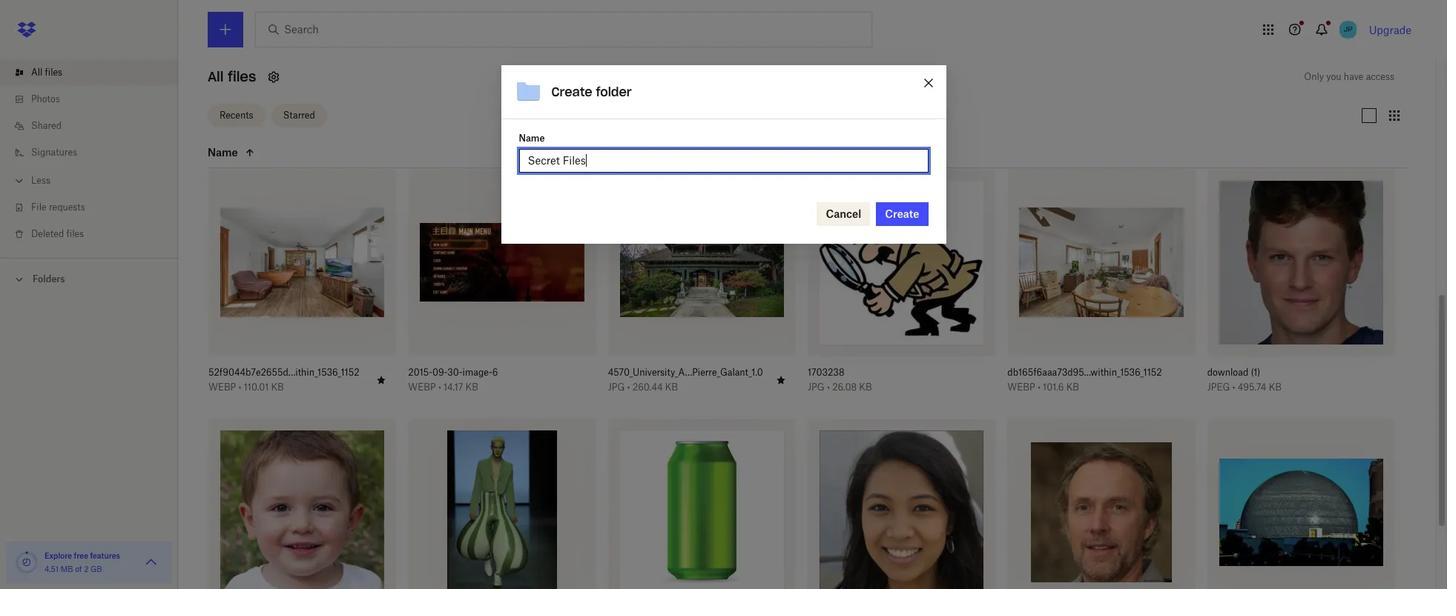 Task type: locate. For each thing, give the bounding box(es) containing it.
recents
[[220, 110, 253, 121]]

webp inside db165f6aaa73d95…within_1536_1152 webp • 101.6 kb
[[1008, 382, 1035, 393]]

webp inside 2015-09-30-image-6 webp • 14.17 kb
[[408, 382, 436, 393]]

kb right 26.08
[[859, 382, 872, 393]]

all inside list item
[[31, 67, 43, 78]]

1703238 button
[[808, 367, 963, 379]]

photos
[[31, 93, 60, 105]]

• inside 4570_university_a…pierre_galant_1.0 jpg • 260.44 kb
[[627, 382, 630, 393]]

1 vertical spatial name
[[208, 147, 238, 159]]

1 horizontal spatial create
[[885, 207, 919, 220]]

create for create
[[885, 207, 919, 220]]

files right deleted
[[66, 228, 84, 240]]

webp inside 52f9044b7e2655d…ithin_1536_1152 webp • 110.01 kb
[[208, 382, 236, 393]]

less
[[31, 175, 50, 186]]

folder
[[596, 84, 632, 99]]

create left folder
[[552, 84, 592, 99]]

kb down 'image-'
[[466, 382, 478, 393]]

files up recents
[[228, 68, 256, 85]]

kb inside db165f6aaa73d95…within_1536_1152 webp • 101.6 kb
[[1066, 382, 1079, 393]]

• for 52f9044b7e2655d…ithin_1536_1152 webp • 110.01 kb
[[239, 382, 241, 393]]

jpg left 260.44 at left bottom
[[608, 382, 625, 393]]

file, 1703238.jpg row
[[808, 169, 996, 404]]

shared link
[[12, 113, 178, 139]]

upgrade
[[1369, 23, 1412, 36]]

files for deleted files link
[[66, 228, 84, 240]]

shared
[[31, 120, 62, 131]]

(1)
[[1251, 367, 1261, 378]]

file requests link
[[12, 194, 178, 221]]

jpg inside 4570_university_a…pierre_galant_1.0 jpg • 260.44 kb
[[608, 382, 625, 393]]

• left 14.17
[[438, 382, 441, 393]]

you
[[1327, 71, 1342, 82]]

file, 2015-09-30-image-6.webp row
[[408, 169, 596, 404]]

jpg for jpg • 26.08 kb
[[808, 382, 825, 393]]

all files up 'photos'
[[31, 67, 62, 78]]

0 horizontal spatial all files
[[31, 67, 62, 78]]

all files
[[31, 67, 62, 78], [208, 68, 256, 85]]

kb inside 4570_university_a…pierre_galant_1.0 jpg • 260.44 kb
[[665, 382, 678, 393]]

6 • from the left
[[1233, 382, 1236, 393]]

1 horizontal spatial all files
[[208, 68, 256, 85]]

4570_university_a…pierre_galant_1.0
[[608, 367, 763, 378]]

deleted files
[[31, 228, 84, 240]]

kb down db165f6aaa73d95…within_1536_1152 button
[[1066, 382, 1079, 393]]

kb down download (1) button
[[1269, 382, 1282, 393]]

all up recents
[[208, 68, 224, 85]]

files
[[45, 67, 62, 78], [228, 68, 256, 85], [66, 228, 84, 240]]

photos link
[[12, 86, 178, 113]]

• for db165f6aaa73d95…within_1536_1152 webp • 101.6 kb
[[1038, 382, 1041, 393]]

1 • from the left
[[239, 382, 241, 393]]

deleted files link
[[12, 221, 178, 248]]

• left 101.6
[[1038, 382, 1041, 393]]

explore
[[45, 552, 72, 561]]

2015-09-30-image-6 webp • 14.17 kb
[[408, 367, 498, 393]]

kb down 52f9044b7e2655d…ithin_1536_1152
[[271, 382, 284, 393]]

4 • from the left
[[827, 382, 830, 393]]

4 kb from the left
[[859, 382, 872, 393]]

have
[[1344, 71, 1364, 82]]

52f9044b7e2655d…ithin_1536_1152 webp • 110.01 kb
[[208, 367, 359, 393]]

495.74
[[1238, 382, 1267, 393]]

2 webp from the left
[[408, 382, 436, 393]]

name button
[[208, 144, 332, 162]]

kb inside 52f9044b7e2655d…ithin_1536_1152 webp • 110.01 kb
[[271, 382, 284, 393]]

2015-
[[408, 367, 433, 378]]

db165f6aaa73d95…within_1536_1152
[[1008, 367, 1162, 378]]

1 jpg from the left
[[608, 382, 625, 393]]

1 horizontal spatial files
[[66, 228, 84, 240]]

0 horizontal spatial name
[[208, 147, 238, 159]]

name
[[519, 132, 545, 144], [208, 147, 238, 159]]

signatures
[[31, 147, 77, 158]]

all files up recents
[[208, 68, 256, 85]]

• inside download (1) jpeg • 495.74 kb
[[1233, 382, 1236, 393]]

2 • from the left
[[438, 382, 441, 393]]

kb down 4570_university_a…pierre_galant_1.0 button
[[665, 382, 678, 393]]

webp down 2015-
[[408, 382, 436, 393]]

starred
[[283, 110, 315, 121]]

files inside list item
[[45, 67, 62, 78]]

0 horizontal spatial all
[[31, 67, 43, 78]]

list
[[0, 50, 178, 258]]

dropbox image
[[12, 15, 42, 45]]

kb inside 1703238 jpg • 26.08 kb
[[859, 382, 872, 393]]

explore free features 4.51 mb of 2 gb
[[45, 552, 120, 574]]

1 horizontal spatial webp
[[408, 382, 436, 393]]

all up 'photos'
[[31, 67, 43, 78]]

name inside "button"
[[208, 147, 238, 159]]

files up 'photos'
[[45, 67, 62, 78]]

0 horizontal spatial create
[[552, 84, 592, 99]]

list containing all files
[[0, 50, 178, 258]]

jpg
[[608, 382, 625, 393], [808, 382, 825, 393]]

1 webp from the left
[[208, 382, 236, 393]]

file, screenshot 2023-10-19 at 9.45.56 am.png row
[[808, 419, 996, 590]]

jpeg
[[1207, 382, 1230, 393]]

0 vertical spatial name
[[519, 132, 545, 144]]

only
[[1304, 71, 1324, 82]]

all files link
[[12, 59, 178, 86]]

create
[[552, 84, 592, 99], [885, 207, 919, 220]]

• inside 1703238 jpg • 26.08 kb
[[827, 382, 830, 393]]

0 vertical spatial create
[[552, 84, 592, 99]]

• down 1703238
[[827, 382, 830, 393]]

deleted
[[31, 228, 64, 240]]

webp
[[208, 382, 236, 393], [408, 382, 436, 393], [1008, 382, 1035, 393]]

folders button
[[0, 268, 178, 290]]

all
[[31, 67, 43, 78], [208, 68, 224, 85]]

1 horizontal spatial jpg
[[808, 382, 825, 393]]

jpg down 1703238
[[808, 382, 825, 393]]

kb for webp • 110.01 kb
[[271, 382, 284, 393]]

file, 52f9044b7e2655d26eb85c0b2abdc392-uncropped_scaled_within_1536_1152.webp row
[[208, 169, 396, 404]]

free
[[74, 552, 88, 561]]

110.01
[[244, 382, 269, 393]]

file, db165f6aaa73d95c9004256537e7037b-uncropped_scaled_within_1536_1152.webp row
[[1008, 169, 1196, 404]]

webp left 101.6
[[1008, 382, 1035, 393]]

• left 260.44 at left bottom
[[627, 382, 630, 393]]

• inside 52f9044b7e2655d…ithin_1536_1152 webp • 110.01 kb
[[239, 382, 241, 393]]

1 kb from the left
[[271, 382, 284, 393]]

kb inside download (1) jpeg • 495.74 kb
[[1269, 382, 1282, 393]]

•
[[239, 382, 241, 393], [438, 382, 441, 393], [627, 382, 630, 393], [827, 382, 830, 393], [1038, 382, 1041, 393], [1233, 382, 1236, 393]]

0 horizontal spatial webp
[[208, 382, 236, 393]]

3 • from the left
[[627, 382, 630, 393]]

create inside button
[[885, 207, 919, 220]]

52f9044b7e2655d…ithin_1536_1152
[[208, 367, 359, 378]]

kb
[[271, 382, 284, 393], [466, 382, 478, 393], [665, 382, 678, 393], [859, 382, 872, 393], [1066, 382, 1079, 393], [1269, 382, 1282, 393]]

all files inside list item
[[31, 67, 62, 78]]

6 kb from the left
[[1269, 382, 1282, 393]]

webp left 110.01
[[208, 382, 236, 393]]

2 kb from the left
[[466, 382, 478, 393]]

2 horizontal spatial webp
[[1008, 382, 1035, 393]]

• left 110.01
[[239, 382, 241, 393]]

1 horizontal spatial name
[[519, 132, 545, 144]]

create right cancel
[[885, 207, 919, 220]]

2015-09-30-image-6 button
[[408, 367, 564, 379]]

5 • from the left
[[1038, 382, 1041, 393]]

jpg inside 1703238 jpg • 26.08 kb
[[808, 382, 825, 393]]

• right jpeg
[[1233, 382, 1236, 393]]

4570_university_a…pierre_galant_1.0 button
[[608, 367, 763, 379]]

• inside db165f6aaa73d95…within_1536_1152 webp • 101.6 kb
[[1038, 382, 1041, 393]]

0 horizontal spatial jpg
[[608, 382, 625, 393]]

access
[[1366, 71, 1395, 82]]

3 kb from the left
[[665, 382, 678, 393]]

3 webp from the left
[[1008, 382, 1035, 393]]

jpg for jpg • 260.44 kb
[[608, 382, 625, 393]]

file, download.jpeg row
[[208, 419, 396, 590]]

• inside 2015-09-30-image-6 webp • 14.17 kb
[[438, 382, 441, 393]]

101.6
[[1043, 382, 1064, 393]]

6
[[492, 367, 498, 378]]

file, download (1).jpeg row
[[1207, 169, 1395, 404]]

5 kb from the left
[[1066, 382, 1079, 393]]

1 vertical spatial create
[[885, 207, 919, 220]]

14.17
[[444, 382, 463, 393]]

2 jpg from the left
[[808, 382, 825, 393]]

download (1) button
[[1207, 367, 1363, 379]]

only you have access
[[1304, 71, 1395, 82]]

0 horizontal spatial files
[[45, 67, 62, 78]]

09-
[[433, 367, 448, 378]]



Task type: describe. For each thing, give the bounding box(es) containing it.
files for all files link
[[45, 67, 62, 78]]

create folder dialog
[[501, 65, 946, 244]]

kb inside 2015-09-30-image-6 webp • 14.17 kb
[[466, 382, 478, 393]]

file, istockphoto-610015062-612x612.jpg row
[[608, 419, 796, 590]]

1703238
[[808, 367, 845, 378]]

file, 4570_university_ave____pierre_galant_1.0.jpg row
[[608, 169, 796, 404]]

db165f6aaa73d95…within_1536_1152 webp • 101.6 kb
[[1008, 367, 1162, 393]]

file requests
[[31, 202, 85, 213]]

signatures link
[[12, 139, 178, 166]]

upgrade link
[[1369, 23, 1412, 36]]

260.44
[[633, 382, 663, 393]]

of
[[75, 565, 82, 574]]

cancel button
[[817, 202, 870, 226]]

52f9044b7e2655d…ithin_1536_1152 button
[[208, 367, 364, 379]]

image-
[[463, 367, 492, 378]]

requests
[[49, 202, 85, 213]]

kb for jpg • 26.08 kb
[[859, 382, 872, 393]]

folders
[[33, 274, 65, 285]]

features
[[90, 552, 120, 561]]

create for create folder
[[552, 84, 592, 99]]

1703238 jpg • 26.08 kb
[[808, 367, 872, 393]]

create button
[[876, 202, 928, 226]]

file, the_sphere_at_the_venetian_resort_(53098837453).jpg row
[[1207, 419, 1395, 590]]

file
[[31, 202, 46, 213]]

4.51
[[45, 565, 59, 574]]

26.08
[[832, 382, 857, 393]]

recents button
[[208, 104, 265, 128]]

file, inflatable-pants-today-inline-200227-5.webp row
[[408, 419, 596, 590]]

name inside the create folder dialog
[[519, 132, 545, 144]]

2
[[84, 565, 88, 574]]

• for 4570_university_a…pierre_galant_1.0 jpg • 260.44 kb
[[627, 382, 630, 393]]

create folder
[[552, 84, 632, 99]]

webp for webp • 101.6 kb
[[1008, 382, 1035, 393]]

file, screenshot 2023-11-13 at 10.51.08 am.png row
[[1008, 419, 1196, 590]]

4570_university_a…pierre_galant_1.0 jpg • 260.44 kb
[[608, 367, 763, 393]]

starred button
[[271, 104, 327, 128]]

webp for webp • 110.01 kb
[[208, 382, 236, 393]]

gb
[[90, 565, 102, 574]]

download
[[1207, 367, 1249, 378]]

• for 1703238 jpg • 26.08 kb
[[827, 382, 830, 393]]

all files list item
[[0, 59, 178, 86]]

kb for webp • 101.6 kb
[[1066, 382, 1079, 393]]

Name text field
[[528, 152, 919, 169]]

db165f6aaa73d95…within_1536_1152 button
[[1008, 367, 1163, 379]]

less image
[[12, 174, 27, 188]]

30-
[[448, 367, 463, 378]]

cancel
[[826, 207, 861, 220]]

quota usage element
[[15, 551, 39, 575]]

kb for jpg • 260.44 kb
[[665, 382, 678, 393]]

2 horizontal spatial files
[[228, 68, 256, 85]]

1 horizontal spatial all
[[208, 68, 224, 85]]

mb
[[61, 565, 73, 574]]

download (1) jpeg • 495.74 kb
[[1207, 367, 1282, 393]]



Task type: vqa. For each thing, say whether or not it's contained in the screenshot.
unsaved changes
no



